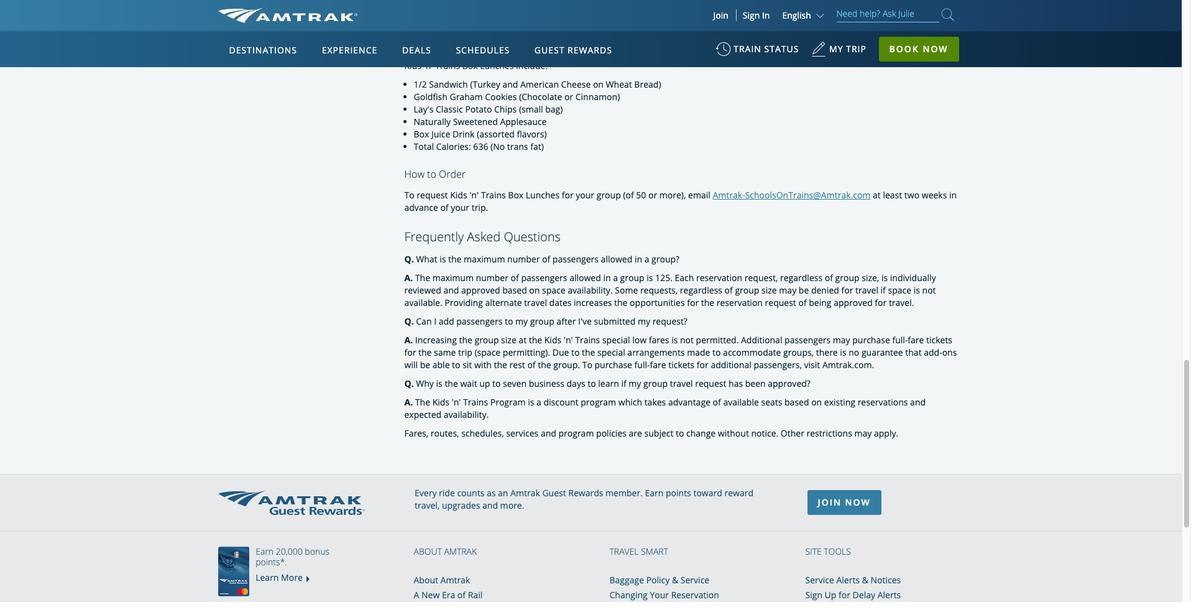 Task type: locate. For each thing, give the bounding box(es) containing it.
1 vertical spatial full-
[[635, 359, 650, 371]]

trip
[[847, 43, 867, 55]]

site
[[806, 546, 822, 558]]

rewards left the member. in the bottom of the page
[[569, 487, 604, 499]]

passengers,
[[754, 359, 802, 371]]

1 horizontal spatial space
[[889, 284, 912, 296]]

q. for q. what is the maximum number of passengers allowed in a group?
[[405, 253, 414, 265]]

0 vertical spatial on
[[593, 78, 604, 90]]

policy
[[647, 574, 670, 586]]

1 vertical spatial maximum
[[433, 272, 474, 284]]

passengers inside increasing the group size at the kids 'n' trains special low fares is not permitted. additional passengers may purchase full-fare tickets for the same trip (space permitting). due to the special arrangements made to accommodate groups, there is no guarantee that add-ons will be able to sit with the rest of the group. to purchase full-fare tickets for additional passengers, visit amtrak.com.
[[785, 334, 831, 346]]

of inside the kids 'n' trains program is a discount program which takes advantage of available seats based on existing reservations and expected availability.
[[713, 396, 721, 408]]

with
[[604, 28, 621, 40], [475, 359, 492, 371]]

advance up frequently
[[405, 202, 438, 213]]

1 vertical spatial not
[[680, 334, 694, 346]]

how
[[405, 167, 425, 181]]

sign inside service alerts & notices sign up for delay alerts
[[806, 589, 823, 601]]

frequently
[[405, 228, 464, 245]]

0 vertical spatial in
[[950, 189, 957, 201]]

1 horizontal spatial be
[[799, 284, 809, 296]]

even
[[555, 28, 574, 40]]

the inside the maximum number of passengers allowed in a group is 125. each reservation request, regardless of group size, is individually reviewed and approved based on space availability. some requests, regardless of group size may be denied for travel if space is not available. providing alternate travel dates increases the opportunities for the reservation request of being approved for travel.
[[415, 272, 430, 284]]

a.
[[405, 272, 415, 284], [405, 334, 415, 346], [405, 396, 415, 408]]

2 advance from the top
[[405, 202, 438, 213]]

points*.
[[256, 556, 287, 568]]

of inside about amtrak a new era of rail
[[458, 589, 466, 601]]

1 vertical spatial the
[[415, 272, 430, 284]]

the left wait
[[445, 378, 458, 390]]

as
[[487, 487, 496, 499]]

request down how to order
[[417, 189, 448, 201]]

program down the discount
[[559, 428, 594, 439]]

0 vertical spatial allowed
[[601, 253, 633, 265]]

0 horizontal spatial order
[[471, 41, 493, 53]]

and inside 1/2 sandwich (turkey and american cheese on wheat bread) goldfish graham cookies (chocolate or cinnamon) lay's classic potato chips (small bag) naturally sweetened applesauce box juice drink (assorted flavors) total calories: 636 (no trans fat)
[[503, 78, 518, 90]]

1 a. from the top
[[405, 272, 415, 284]]

with left "our"
[[604, 28, 621, 40]]

due
[[553, 347, 569, 358]]

your left trip.
[[451, 202, 470, 213]]

'n' inside the kids 'n' trains program is a discount program which takes advantage of available seats based on existing reservations and expected availability.
[[452, 396, 461, 408]]

group.
[[554, 359, 580, 371]]

1 & from the left
[[672, 574, 679, 586]]

or left more),
[[649, 189, 658, 201]]

'n'
[[469, 28, 478, 40], [659, 28, 668, 40], [424, 60, 433, 71], [470, 189, 479, 201], [564, 334, 573, 346], [452, 396, 461, 408]]

a. up the will
[[405, 334, 415, 346]]

earn inside every ride counts as an amtrak guest rewards member. earn points toward reward travel, upgrades and more.
[[645, 487, 664, 499]]

rewards inside popup button
[[568, 44, 613, 56]]

applesauce
[[500, 116, 547, 127]]

1 vertical spatial rewards
[[569, 487, 604, 499]]

not inside the maximum number of passengers allowed in a group is 125. each reservation request, regardless of group size, is individually reviewed and approved based on space availability. some requests, regardless of group size may be denied for travel if space is not available. providing alternate travel dates increases the opportunities for the reservation request of being approved for travel.
[[923, 284, 936, 296]]

my trip button
[[812, 37, 867, 68]]

0 horizontal spatial size
[[501, 334, 517, 346]]

add-
[[924, 347, 943, 358]]

english
[[783, 9, 812, 21]]

0 vertical spatial fare
[[908, 334, 925, 346]]

0 horizontal spatial request
[[417, 189, 448, 201]]

1 vertical spatial amtrak
[[444, 546, 477, 558]]

amtrak inside every ride counts as an amtrak guest rewards member. earn points toward reward travel, upgrades and more.
[[511, 487, 540, 499]]

1 horizontal spatial your
[[451, 202, 470, 213]]

lunches up questions
[[526, 189, 560, 201]]

2 horizontal spatial request
[[765, 297, 797, 309]]

1 horizontal spatial join
[[818, 497, 842, 508]]

1 vertical spatial based
[[785, 396, 810, 408]]

the inside the kids 'n' trains program is a discount program which takes advantage of available seats based on existing reservations and expected availability.
[[415, 396, 430, 408]]

sweetened
[[453, 116, 498, 127]]

book
[[890, 43, 920, 55]]

kids down order
[[450, 189, 467, 201]]

0 horizontal spatial alerts
[[837, 574, 860, 586]]

0 horizontal spatial fare
[[650, 359, 667, 371]]

group up (space
[[475, 334, 499, 346]]

0 vertical spatial program
[[581, 396, 616, 408]]

1 q. from the top
[[405, 253, 414, 265]]

in left group?
[[635, 253, 643, 265]]

is left "no"
[[841, 347, 847, 358]]

0 vertical spatial reservation
[[697, 272, 743, 284]]

0 vertical spatial your
[[429, 28, 448, 40]]

special inside make your kids 'n' trains experience even better with our kids 'n' trains box lunch. at just $6.50 (each), box lunches are available by advance special order only. the minimum order is 50 box lunches.
[[441, 41, 468, 53]]

earn inside 'earn 20,000 bonus points*. learn more'
[[256, 546, 274, 558]]

denied
[[812, 284, 840, 296]]

a. up reviewed in the left top of the page
[[405, 272, 415, 284]]

ons
[[943, 347, 958, 358]]

services
[[506, 428, 539, 439]]

service
[[681, 574, 710, 586], [806, 574, 835, 586]]

2 q. from the top
[[405, 316, 414, 327]]

of right advantage
[[713, 396, 721, 408]]

the up reviewed in the left top of the page
[[415, 272, 430, 284]]

2 vertical spatial the
[[415, 396, 430, 408]]

maximum up providing
[[433, 272, 474, 284]]

1 vertical spatial guest
[[543, 487, 566, 499]]

about for about amtrak
[[414, 546, 442, 558]]

the down experience
[[517, 41, 532, 53]]

asked
[[467, 228, 501, 245]]

0 horizontal spatial if
[[622, 378, 627, 390]]

1 horizontal spatial based
[[785, 396, 810, 408]]

about inside about amtrak a new era of rail
[[414, 574, 438, 586]]

1 horizontal spatial sign
[[806, 589, 823, 601]]

amtrak image
[[218, 8, 357, 23]]

your left the "(of"
[[576, 189, 595, 201]]

1 horizontal spatial a
[[613, 272, 618, 284]]

of down questions
[[542, 253, 551, 265]]

based inside the maximum number of passengers allowed in a group is 125. each reservation request, regardless of group size, is individually reviewed and approved based on space availability. some requests, regardless of group size may be denied for travel if space is not available. providing alternate travel dates increases the opportunities for the reservation request of being approved for travel.
[[503, 284, 527, 296]]

may up "no"
[[833, 334, 851, 346]]

are left the subject
[[629, 428, 642, 439]]

0 vertical spatial approved
[[462, 284, 500, 296]]

site tools
[[806, 546, 851, 558]]

2 service from the left
[[806, 574, 835, 586]]

reservation down the request, on the top right
[[717, 297, 763, 309]]

1 horizontal spatial not
[[923, 284, 936, 296]]

my trip
[[830, 43, 867, 55]]

english button
[[783, 9, 828, 21]]

1 horizontal spatial in
[[635, 253, 643, 265]]

submitted
[[594, 316, 636, 327]]

kids up expected
[[433, 396, 450, 408]]

1 vertical spatial a
[[613, 272, 618, 284]]

only.
[[496, 41, 515, 53]]

3 q. from the top
[[405, 378, 414, 390]]

0 horizontal spatial space
[[542, 284, 566, 296]]

2 horizontal spatial in
[[950, 189, 957, 201]]

of inside increasing the group size at the kids 'n' trains special low fares is not permitted. additional passengers may purchase full-fare tickets for the same trip (space permitting). due to the special arrangements made to accommodate groups, there is no guarantee that add-ons will be able to sit with the rest of the group. to purchase full-fare tickets for additional passengers, visit amtrak.com.
[[528, 359, 536, 371]]

to
[[427, 167, 437, 181], [505, 316, 513, 327], [572, 347, 580, 358], [713, 347, 721, 358], [452, 359, 461, 371], [493, 378, 501, 390], [588, 378, 596, 390], [676, 428, 684, 439]]

for down 'each'
[[687, 297, 699, 309]]

that
[[906, 347, 922, 358]]

1 advance from the top
[[405, 41, 438, 53]]

1 vertical spatial earn
[[256, 546, 274, 558]]

travel up advantage
[[670, 378, 693, 390]]

2 vertical spatial amtrak
[[441, 574, 470, 586]]

notice.
[[752, 428, 779, 439]]

advance down make
[[405, 41, 438, 53]]

& inside baggage policy & service changing your reservation
[[672, 574, 679, 586]]

2 about from the top
[[414, 574, 438, 586]]

1 vertical spatial travel
[[524, 297, 547, 309]]

allowed up "some"
[[601, 253, 633, 265]]

may left denied
[[780, 284, 797, 296]]

maximum down asked
[[464, 253, 505, 265]]

no
[[849, 347, 860, 358]]

ride
[[439, 487, 455, 499]]

of up frequently
[[441, 202, 449, 213]]

50 inside make your kids 'n' trains experience even better with our kids 'n' trains box lunch. at just $6.50 (each), box lunches are available by advance special order only. the minimum order is 50 box lunches.
[[610, 41, 620, 53]]

0 vertical spatial size
[[762, 284, 777, 296]]

sign left in
[[743, 9, 760, 21]]

2 vertical spatial a.
[[405, 396, 415, 408]]

or inside 1/2 sandwich (turkey and american cheese on wheat bread) goldfish graham cookies (chocolate or cinnamon) lay's classic potato chips (small bag) naturally sweetened applesauce box juice drink (assorted flavors) total calories: 636 (no trans fat)
[[565, 91, 574, 102]]

join left now
[[818, 497, 842, 508]]

arrangements
[[628, 347, 685, 358]]

alerts up sign up for delay alerts 'link'
[[837, 574, 860, 586]]

questions
[[504, 228, 561, 245]]

available inside the kids 'n' trains program is a discount program which takes advantage of available seats based on existing reservations and expected availability.
[[724, 396, 759, 408]]

on inside the kids 'n' trains program is a discount program which takes advantage of available seats based on existing reservations and expected availability.
[[812, 396, 822, 408]]

not down individually
[[923, 284, 936, 296]]

1 vertical spatial your
[[576, 189, 595, 201]]

the right what
[[448, 253, 462, 265]]

1 horizontal spatial at
[[873, 189, 881, 201]]

on left existing
[[812, 396, 822, 408]]

box up questions
[[508, 189, 524, 201]]

0 vertical spatial are
[[879, 28, 893, 40]]

service alerts & notices sign up for delay alerts
[[806, 574, 901, 601]]

earn 20,000 bonus points*. learn more
[[256, 546, 330, 583]]

passengers down the 'q. what is the maximum number of passengers allowed in a group?'
[[521, 272, 568, 284]]

passengers up groups,
[[785, 334, 831, 346]]

the up expected
[[415, 396, 430, 408]]

rewards
[[568, 44, 613, 56], [569, 487, 604, 499]]

availability. up the schedules,
[[444, 409, 489, 421]]

to right due
[[572, 347, 580, 358]]

fares,
[[405, 428, 429, 439]]

0 horizontal spatial 50
[[610, 41, 620, 53]]

request left has
[[696, 378, 727, 390]]

0 horizontal spatial not
[[680, 334, 694, 346]]

book now
[[890, 43, 949, 55]]

permitting).
[[503, 347, 551, 358]]

1 vertical spatial to
[[583, 359, 593, 371]]

regardless
[[781, 272, 823, 284], [680, 284, 723, 296]]

1 about from the top
[[414, 546, 442, 558]]

& right policy
[[672, 574, 679, 586]]

join up lunch.
[[714, 9, 729, 21]]

1 order from the left
[[471, 41, 493, 53]]

space up dates
[[542, 284, 566, 296]]

to right the subject
[[676, 428, 684, 439]]

1 horizontal spatial if
[[881, 284, 886, 296]]

guest down even in the left top of the page
[[535, 44, 565, 56]]

0 horizontal spatial may
[[780, 284, 797, 296]]

alerts down notices
[[878, 589, 901, 601]]

0 vertical spatial with
[[604, 28, 621, 40]]

with inside make your kids 'n' trains experience even better with our kids 'n' trains box lunch. at just $6.50 (each), box lunches are available by advance special order only. the minimum order is 50 box lunches.
[[604, 28, 621, 40]]

1 space from the left
[[542, 284, 566, 296]]

0 vertical spatial join
[[714, 9, 729, 21]]

group
[[597, 189, 621, 201], [621, 272, 645, 284], [836, 272, 860, 284], [735, 284, 760, 296], [530, 316, 555, 327], [475, 334, 499, 346], [644, 378, 668, 390]]

1 vertical spatial are
[[629, 428, 642, 439]]

q.
[[405, 253, 414, 265], [405, 316, 414, 327], [405, 378, 414, 390]]

0 vertical spatial earn
[[645, 487, 664, 499]]

lunches down the only.
[[480, 60, 514, 71]]

passengers
[[553, 253, 599, 265], [521, 272, 568, 284], [457, 316, 503, 327], [785, 334, 831, 346]]

calories:
[[436, 140, 471, 152]]

on up cinnamon)
[[593, 78, 604, 90]]

of inside at least two weeks in advance of your trip.
[[441, 202, 449, 213]]

2 space from the left
[[889, 284, 912, 296]]

0 horizontal spatial are
[[629, 428, 642, 439]]

0 vertical spatial about
[[414, 546, 442, 558]]

guest inside every ride counts as an amtrak guest rewards member. earn points toward reward travel, upgrades and more.
[[543, 487, 566, 499]]

amtrak up more.
[[511, 487, 540, 499]]

be inside increasing the group size at the kids 'n' trains special low fares is not permitted. additional passengers may purchase full-fare tickets for the same trip (space permitting). due to the special arrangements made to accommodate groups, there is no guarantee that add-ons will be able to sit with the rest of the group. to purchase full-fare tickets for additional passengers, visit amtrak.com.
[[420, 359, 430, 371]]

the
[[448, 253, 462, 265], [615, 297, 628, 309], [701, 297, 715, 309], [459, 334, 473, 346], [529, 334, 542, 346], [419, 347, 432, 358], [582, 347, 596, 358], [494, 359, 508, 371], [538, 359, 551, 371], [445, 378, 458, 390]]

request down the request, on the top right
[[765, 297, 797, 309]]

application
[[264, 104, 563, 278]]

is inside the kids 'n' trains program is a discount program which takes advantage of available seats based on existing reservations and expected availability.
[[528, 396, 535, 408]]

purchase
[[853, 334, 891, 346], [595, 359, 633, 371]]

1 horizontal spatial or
[[649, 189, 658, 201]]

1 vertical spatial number
[[476, 272, 509, 284]]

is down better
[[601, 41, 607, 53]]

a
[[414, 589, 419, 601]]

kids
[[405, 4, 428, 20], [450, 28, 467, 40], [640, 28, 657, 40], [405, 60, 422, 71], [450, 189, 467, 201], [545, 334, 562, 346], [433, 396, 450, 408]]

2 a. from the top
[[405, 334, 415, 346]]

wheat
[[606, 78, 632, 90]]

in up increases
[[604, 272, 611, 284]]

1 vertical spatial a.
[[405, 334, 415, 346]]

full- down arrangements
[[635, 359, 650, 371]]

and up providing
[[444, 284, 459, 296]]

at
[[745, 28, 753, 40]]

in inside the maximum number of passengers allowed in a group is 125. each reservation request, regardless of group size, is individually reviewed and approved based on space availability. some requests, regardless of group size may be denied for travel if space is not available. providing alternate travel dates increases the opportunities for the reservation request of being approved for travel.
[[604, 272, 611, 284]]

to
[[405, 189, 415, 201], [583, 359, 593, 371]]

an
[[498, 487, 508, 499]]

or down cheese
[[565, 91, 574, 102]]

trains down wait
[[463, 396, 488, 408]]

tickets
[[927, 334, 953, 346], [669, 359, 695, 371]]

i've
[[578, 316, 592, 327]]

0 horizontal spatial full-
[[635, 359, 650, 371]]

on down the 'q. what is the maximum number of passengers allowed in a group?'
[[530, 284, 540, 296]]

alerts
[[837, 574, 860, 586], [878, 589, 901, 601]]

routes,
[[431, 428, 459, 439]]

banner
[[0, 0, 1182, 287]]

special up learn
[[598, 347, 626, 358]]

to inside increasing the group size at the kids 'n' trains special low fares is not permitted. additional passengers may purchase full-fare tickets for the same trip (space permitting). due to the special arrangements made to accommodate groups, there is no guarantee that add-ons will be able to sit with the rest of the group. to purchase full-fare tickets for additional passengers, visit amtrak.com.
[[583, 359, 593, 371]]

not inside increasing the group size at the kids 'n' trains special low fares is not permitted. additional passengers may purchase full-fare tickets for the same trip (space permitting). due to the special arrangements made to accommodate groups, there is no guarantee that add-ons will be able to sit with the rest of the group. to purchase full-fare tickets for additional passengers, visit amtrak.com.
[[680, 334, 694, 346]]

delay
[[853, 589, 876, 601]]

about up about amtrak link
[[414, 546, 442, 558]]

about up new
[[414, 574, 438, 586]]

approved down size,
[[834, 297, 873, 309]]

$6.50
[[772, 28, 795, 40]]

number down questions
[[508, 253, 540, 265]]

amtrak guest rewards image
[[218, 491, 365, 515]]

maximum inside the maximum number of passengers allowed in a group is 125. each reservation request, regardless of group size, is individually reviewed and approved based on space availability. some requests, regardless of group size may be denied for travel if space is not available. providing alternate travel dates increases the opportunities for the reservation request of being approved for travel.
[[433, 272, 474, 284]]

on inside 1/2 sandwich (turkey and american cheese on wheat bread) goldfish graham cookies (chocolate or cinnamon) lay's classic potato chips (small bag) naturally sweetened applesauce box juice drink (assorted flavors) total calories: 636 (no trans fat)
[[593, 78, 604, 90]]

q. for q. why is the wait up to seven business days to learn if my group travel request has been approved?
[[405, 378, 414, 390]]

restrictions
[[807, 428, 853, 439]]

of down permitting).
[[528, 359, 536, 371]]

kids down deals
[[405, 60, 422, 71]]

'n' inside increasing the group size at the kids 'n' trains special low fares is not permitted. additional passengers may purchase full-fare tickets for the same trip (space permitting). due to the special arrangements made to accommodate groups, there is no guarantee that add-ons will be able to sit with the rest of the group. to purchase full-fare tickets for additional passengers, visit amtrak.com.
[[564, 334, 573, 346]]

with down (space
[[475, 359, 492, 371]]

0 horizontal spatial with
[[475, 359, 492, 371]]

other
[[781, 428, 805, 439]]

number
[[508, 253, 540, 265], [476, 272, 509, 284]]

3 a. from the top
[[405, 396, 415, 408]]

a left group?
[[645, 253, 650, 265]]

0 horizontal spatial on
[[530, 284, 540, 296]]

2 vertical spatial special
[[598, 347, 626, 358]]

at inside increasing the group size at the kids 'n' trains special low fares is not permitted. additional passengers may purchase full-fare tickets for the same trip (space permitting). due to the special arrangements made to accommodate groups, there is no guarantee that add-ons will be able to sit with the rest of the group. to purchase full-fare tickets for additional passengers, visit amtrak.com.
[[519, 334, 527, 346]]

based up the "alternate"
[[503, 284, 527, 296]]

0 vertical spatial the
[[517, 41, 532, 53]]

my down the "alternate"
[[516, 316, 528, 327]]

1 vertical spatial q.
[[405, 316, 414, 327]]

may left apply.
[[855, 428, 872, 439]]

0 vertical spatial at
[[873, 189, 881, 201]]

allowed inside the maximum number of passengers allowed in a group is 125. each reservation request, regardless of group size, is individually reviewed and approved based on space availability. some requests, regardless of group size may be denied for travel if space is not available. providing alternate travel dates increases the opportunities for the reservation request of being approved for travel.
[[570, 272, 601, 284]]

and inside the maximum number of passengers allowed in a group is 125. each reservation request, regardless of group size, is individually reviewed and approved based on space availability. some requests, regardless of group size may be denied for travel if space is not available. providing alternate travel dates increases the opportunities for the reservation request of being approved for travel.
[[444, 284, 459, 296]]

expected
[[405, 409, 442, 421]]

service up reservation
[[681, 574, 710, 586]]

at left least
[[873, 189, 881, 201]]

amtrak for about amtrak
[[444, 546, 477, 558]]

guest inside popup button
[[535, 44, 565, 56]]

1 horizontal spatial are
[[879, 28, 893, 40]]

0 vertical spatial available
[[895, 28, 931, 40]]

1 horizontal spatial order
[[576, 41, 599, 53]]

amtrak
[[511, 487, 540, 499], [444, 546, 477, 558], [441, 574, 470, 586]]

0 horizontal spatial join
[[714, 9, 729, 21]]

approved up providing
[[462, 284, 500, 296]]

1 vertical spatial size
[[501, 334, 517, 346]]

footer containing every ride counts as an amtrak guest rewards member. earn points toward reward travel, upgrades and more.
[[0, 474, 1182, 602]]

2 & from the left
[[863, 574, 869, 586]]

train
[[734, 43, 762, 55]]

able
[[433, 359, 450, 371]]

0 horizontal spatial &
[[672, 574, 679, 586]]

by
[[933, 28, 943, 40]]

& inside service alerts & notices sign up for delay alerts
[[863, 574, 869, 586]]

available down has
[[724, 396, 759, 408]]

bag)
[[546, 103, 563, 115]]

days
[[567, 378, 586, 390]]

2 horizontal spatial a
[[645, 253, 650, 265]]

q. for q. can i add passengers to my group after i've submitted my request?
[[405, 316, 414, 327]]

trains down i've
[[575, 334, 600, 346]]

reward
[[725, 487, 754, 499]]

and inside the kids 'n' trains program is a discount program which takes advantage of available seats based on existing reservations and expected availability.
[[911, 396, 926, 408]]

apply.
[[875, 428, 899, 439]]

my
[[516, 316, 528, 327], [638, 316, 651, 327], [629, 378, 642, 390]]

program inside the kids 'n' trains program is a discount program which takes advantage of available seats based on existing reservations and expected availability.
[[581, 396, 616, 408]]

(special
[[557, 4, 600, 20]]

a inside the maximum number of passengers allowed in a group is 125. each reservation request, regardless of group size, is individually reviewed and approved based on space availability. some requests, regardless of group size may be denied for travel if space is not available. providing alternate travel dates increases the opportunities for the reservation request of being approved for travel.
[[613, 272, 618, 284]]

0 horizontal spatial be
[[420, 359, 430, 371]]

2 vertical spatial in
[[604, 272, 611, 284]]

in right weeks
[[950, 189, 957, 201]]

purchase up guarantee
[[853, 334, 891, 346]]

2 horizontal spatial travel
[[856, 284, 879, 296]]

is right size,
[[882, 272, 888, 284]]

'n' up lunches.
[[659, 28, 668, 40]]

footer
[[0, 474, 1182, 602]]

amtrak inside about amtrak a new era of rail
[[441, 574, 470, 586]]

chips
[[495, 103, 517, 115]]

0 vertical spatial availability.
[[568, 284, 613, 296]]

era
[[442, 589, 455, 601]]

be inside the maximum number of passengers allowed in a group is 125. each reservation request, regardless of group size, is individually reviewed and approved based on space availability. some requests, regardless of group size may be denied for travel if space is not available. providing alternate travel dates increases the opportunities for the reservation request of being approved for travel.
[[799, 284, 809, 296]]

1 vertical spatial tickets
[[669, 359, 695, 371]]

about for about amtrak a new era of rail
[[414, 574, 438, 586]]

lunches.
[[639, 41, 673, 53]]

0 horizontal spatial availability.
[[444, 409, 489, 421]]

if inside the maximum number of passengers allowed in a group is 125. each reservation request, regardless of group size, is individually reviewed and approved based on space availability. some requests, regardless of group size may be denied for travel if space is not available. providing alternate travel dates increases the opportunities for the reservation request of being approved for travel.
[[881, 284, 886, 296]]

the left the rest
[[494, 359, 508, 371]]

travel down size,
[[856, 284, 879, 296]]

0 vertical spatial may
[[780, 284, 797, 296]]

1 horizontal spatial fare
[[908, 334, 925, 346]]

1 horizontal spatial &
[[863, 574, 869, 586]]

every ride counts as an amtrak guest rewards member. earn points toward reward travel, upgrades and more.
[[415, 487, 754, 512]]

to right how
[[427, 167, 437, 181]]

fare
[[908, 334, 925, 346], [650, 359, 667, 371]]

status
[[765, 43, 800, 55]]

1 service from the left
[[681, 574, 710, 586]]

regions map image
[[264, 104, 563, 278]]

0 vertical spatial based
[[503, 284, 527, 296]]

2 vertical spatial your
[[451, 202, 470, 213]]

reservation right 'each'
[[697, 272, 743, 284]]

0 horizontal spatial available
[[724, 396, 759, 408]]

train status
[[734, 43, 800, 55]]

(space
[[475, 347, 501, 358]]

low
[[633, 334, 647, 346]]

1 vertical spatial may
[[833, 334, 851, 346]]

0 horizontal spatial tickets
[[669, 359, 695, 371]]

1 horizontal spatial with
[[604, 28, 621, 40]]

service inside service alerts & notices sign up for delay alerts
[[806, 574, 835, 586]]

may inside increasing the group size at the kids 'n' trains special low fares is not permitted. additional passengers may purchase full-fare tickets for the same trip (space permitting). due to the special arrangements made to accommodate groups, there is no guarantee that add-ons will be able to sit with the rest of the group. to purchase full-fare tickets for additional passengers, visit amtrak.com.
[[833, 334, 851, 346]]

2 vertical spatial q.
[[405, 378, 414, 390]]

earn left points
[[645, 487, 664, 499]]

of right era
[[458, 589, 466, 601]]

size inside the maximum number of passengers allowed in a group is 125. each reservation request, regardless of group size, is individually reviewed and approved based on space availability. some requests, regardless of group size may be denied for travel if space is not available. providing alternate travel dates increases the opportunities for the reservation request of being approved for travel.
[[762, 284, 777, 296]]

your inside at least two weeks in advance of your trip.
[[451, 202, 470, 213]]

earn
[[645, 487, 664, 499], [256, 546, 274, 558]]

and
[[503, 78, 518, 90], [444, 284, 459, 296], [911, 396, 926, 408], [541, 428, 557, 439], [483, 500, 498, 512]]

to down permitted.
[[713, 347, 721, 358]]



Task type: describe. For each thing, give the bounding box(es) containing it.
banner containing join
[[0, 0, 1182, 287]]

available inside make your kids 'n' trains experience even better with our kids 'n' trains box lunch. at just $6.50 (each), box lunches are available by advance special order only. the minimum order is 50 box lunches.
[[895, 28, 931, 40]]

125.
[[656, 272, 673, 284]]

1 vertical spatial alerts
[[878, 589, 901, 601]]

group down the request, on the top right
[[735, 284, 760, 296]]

number inside the maximum number of passengers allowed in a group is 125. each reservation request, regardless of group size, is individually reviewed and approved based on space availability. some requests, regardless of group size may be denied for travel if space is not available. providing alternate travel dates increases the opportunities for the reservation request of being approved for travel.
[[476, 272, 509, 284]]

better
[[576, 28, 601, 40]]

available.
[[405, 297, 443, 309]]

existing
[[825, 396, 856, 408]]

q. why is the wait up to seven business days to learn if my group travel request has been approved?
[[405, 378, 811, 390]]

1 vertical spatial in
[[635, 253, 643, 265]]

box inside 1/2 sandwich (turkey and american cheese on wheat bread) goldfish graham cookies (chocolate or cinnamon) lay's classic potato chips (small bag) naturally sweetened applesauce box juice drink (assorted flavors) total calories: 636 (no trans fat)
[[414, 128, 429, 140]]

travel.
[[889, 297, 915, 309]]

cookies
[[485, 91, 517, 102]]

availability. inside the kids 'n' trains program is a discount program which takes advantage of available seats based on existing reservations and expected availability.
[[444, 409, 489, 421]]

in inside at least two weeks in advance of your trip.
[[950, 189, 957, 201]]

1 vertical spatial program
[[559, 428, 594, 439]]

0 horizontal spatial to
[[405, 189, 415, 201]]

increasing
[[415, 334, 457, 346]]

fat)
[[531, 140, 544, 152]]

passengers inside the maximum number of passengers allowed in a group is 125. each reservation request, regardless of group size, is individually reviewed and approved based on space availability. some requests, regardless of group size may be denied for travel if space is not available. providing alternate travel dates increases the opportunities for the reservation request of being approved for travel.
[[521, 272, 568, 284]]

(small
[[519, 103, 543, 115]]

0 vertical spatial number
[[508, 253, 540, 265]]

0 horizontal spatial regardless
[[680, 284, 723, 296]]

1 vertical spatial reservation
[[717, 297, 763, 309]]

1 vertical spatial if
[[622, 378, 627, 390]]

request inside the maximum number of passengers allowed in a group is 125. each reservation request, regardless of group size, is individually reviewed and approved based on space availability. some requests, regardless of group size may be denied for travel if space is not available. providing alternate travel dates increases the opportunities for the reservation request of being approved for travel.
[[765, 297, 797, 309]]

on inside the maximum number of passengers allowed in a group is 125. each reservation request, regardless of group size, is individually reviewed and approved based on space availability. some requests, regardless of group size may be denied for travel if space is not available. providing alternate travel dates increases the opportunities for the reservation request of being approved for travel.
[[530, 284, 540, 296]]

a. for increasing the group size at the kids 'n' trains special low fares is not permitted. additional passengers may purchase full-fare tickets for the same trip (space permitting). due to the special arrangements made to accommodate groups, there is no guarantee that add-ons will be able to sit with the rest of the group. to purchase full-fare tickets for additional passengers, visit amtrak.com.
[[405, 334, 415, 346]]

trains up sandwich at the top left
[[435, 60, 460, 71]]

and right services
[[541, 428, 557, 439]]

kids left 'n'
[[405, 4, 428, 20]]

0 vertical spatial sign
[[743, 9, 760, 21]]

destinations
[[229, 44, 297, 56]]

amtrak guest rewards preferred mastercard image
[[218, 547, 255, 597]]

1 horizontal spatial purchase
[[853, 334, 891, 346]]

what
[[416, 253, 438, 265]]

made
[[687, 347, 711, 358]]

join for join
[[714, 9, 729, 21]]

'n' down deals
[[424, 60, 433, 71]]

the for 'n'
[[415, 396, 430, 408]]

group up 'takes'
[[644, 378, 668, 390]]

kids up schedules
[[450, 28, 467, 40]]

baggage
[[610, 574, 644, 586]]

order
[[439, 167, 466, 181]]

goldfish
[[414, 91, 448, 102]]

lunches inside make your kids 'n' trains experience even better with our kids 'n' trains box lunch. at just $6.50 (each), box lunches are available by advance special order only. the minimum order is 50 box lunches.
[[843, 28, 877, 40]]

program
[[491, 396, 526, 408]]

box up my
[[826, 28, 841, 40]]

a new era of rail link
[[414, 589, 483, 601]]

toward
[[694, 487, 723, 499]]

trains up lunches.
[[670, 28, 695, 40]]

make
[[405, 28, 427, 40]]

the up business
[[538, 359, 551, 371]]

passengers down providing
[[457, 316, 503, 327]]

0 vertical spatial maximum
[[464, 253, 505, 265]]

service inside baggage policy & service changing your reservation
[[681, 574, 710, 586]]

based inside the kids 'n' trains program is a discount program which takes advantage of available seats based on existing reservations and expected availability.
[[785, 396, 810, 408]]

2 vertical spatial travel
[[670, 378, 693, 390]]

box left lunch.
[[698, 28, 713, 40]]

to right days
[[588, 378, 596, 390]]

bread)
[[635, 78, 662, 90]]

minimum
[[535, 41, 574, 53]]

each
[[675, 272, 694, 284]]

a. for the kids 'n' trains program is a discount program which takes advantage of available seats based on existing reservations and expected availability.
[[405, 396, 415, 408]]

group up "some"
[[621, 272, 645, 284]]

change
[[687, 428, 716, 439]]

more.
[[500, 500, 525, 512]]

1 vertical spatial or
[[649, 189, 658, 201]]

add
[[439, 316, 454, 327]]

& for alerts
[[863, 574, 869, 586]]

advance inside at least two weeks in advance of your trip.
[[405, 202, 438, 213]]

train status link
[[716, 37, 800, 68]]

just
[[755, 28, 770, 40]]

trains inside increasing the group size at the kids 'n' trains special low fares is not permitted. additional passengers may purchase full-fare tickets for the same trip (space permitting). due to the special arrangements made to accommodate groups, there is no guarantee that add-ons will be able to sit with the rest of the group. to purchase full-fare tickets for additional passengers, visit amtrak.com.
[[575, 334, 600, 346]]

is right what
[[440, 253, 446, 265]]

trains right 'n'
[[445, 4, 479, 20]]

group left the "(of"
[[597, 189, 621, 201]]

lay's
[[414, 103, 434, 115]]

reservation
[[672, 589, 720, 601]]

book now button
[[879, 37, 959, 62]]

the up permitting).
[[529, 334, 542, 346]]

2 vertical spatial may
[[855, 428, 872, 439]]

may inside the maximum number of passengers allowed in a group is 125. each reservation request, regardless of group size, is individually reviewed and approved based on space availability. some requests, regardless of group size may be denied for travel if space is not available. providing alternate travel dates increases the opportunities for the reservation request of being approved for travel.
[[780, 284, 797, 296]]

1 horizontal spatial regardless
[[781, 272, 823, 284]]

requests,
[[641, 284, 678, 296]]

how to order
[[405, 167, 466, 181]]

juice
[[432, 128, 451, 140]]

group inside increasing the group size at the kids 'n' trains special low fares is not permitted. additional passengers may purchase full-fare tickets for the same trip (space permitting). due to the special arrangements made to accommodate groups, there is no guarantee that add-ons will be able to sit with the rest of the group. to purchase full-fare tickets for additional passengers, visit amtrak.com.
[[475, 334, 499, 346]]

order)
[[603, 4, 640, 20]]

for down 'made'
[[697, 359, 709, 371]]

advantage
[[669, 396, 711, 408]]

points
[[666, 487, 692, 499]]

deals button
[[397, 33, 436, 68]]

at inside at least two weeks in advance of your trip.
[[873, 189, 881, 201]]

naturally
[[414, 116, 451, 127]]

trains up trip.
[[481, 189, 506, 201]]

(turkey
[[470, 78, 501, 90]]

for right denied
[[842, 284, 854, 296]]

1 horizontal spatial 50
[[637, 189, 646, 201]]

my up which
[[629, 378, 642, 390]]

potato
[[465, 103, 492, 115]]

of left being
[[799, 297, 807, 309]]

2 order from the left
[[576, 41, 599, 53]]

at least two weeks in advance of your trip.
[[405, 189, 957, 213]]

advance inside make your kids 'n' trains experience even better with our kids 'n' trains box lunch. at just $6.50 (each), box lunches are available by advance special order only. the minimum order is 50 box lunches.
[[405, 41, 438, 53]]

1/2 sandwich (turkey and american cheese on wheat bread) goldfish graham cookies (chocolate or cinnamon) lay's classic potato chips (small bag) naturally sweetened applesauce box juice drink (assorted flavors) total calories: 636 (no trans fat)
[[414, 78, 662, 152]]

individually
[[891, 272, 937, 284]]

sign in button
[[743, 9, 770, 21]]

secondary navigation
[[218, 0, 405, 456]]

0 vertical spatial alerts
[[837, 574, 860, 586]]

my up low
[[638, 316, 651, 327]]

of up denied
[[825, 272, 833, 284]]

the inside make your kids 'n' trains experience even better with our kids 'n' trains box lunch. at just $6.50 (each), box lunches are available by advance special order only. the minimum order is 50 box lunches.
[[517, 41, 532, 53]]

include:
[[516, 60, 548, 71]]

kids inside increasing the group size at the kids 'n' trains special low fares is not permitted. additional passengers may purchase full-fare tickets for the same trip (space permitting). due to the special arrangements made to accommodate groups, there is no guarantee that add-ons will be able to sit with the rest of the group. to purchase full-fare tickets for additional passengers, visit amtrak.com.
[[545, 334, 562, 346]]

passengers up dates
[[553, 253, 599, 265]]

the down "some"
[[615, 297, 628, 309]]

our
[[623, 28, 637, 40]]

reservations
[[858, 396, 908, 408]]

the up trip
[[459, 334, 473, 346]]

kids inside the kids 'n' trains program is a discount program which takes advantage of available seats based on existing reservations and expected availability.
[[433, 396, 450, 408]]

of up the "alternate"
[[511, 272, 519, 284]]

for inside service alerts & notices sign up for delay alerts
[[839, 589, 851, 601]]

'n' up schedules
[[469, 28, 478, 40]]

my
[[830, 43, 844, 55]]

approved?
[[768, 378, 811, 390]]

is right fares
[[672, 334, 678, 346]]

schedules,
[[462, 428, 504, 439]]

group left size,
[[836, 272, 860, 284]]

with inside increasing the group size at the kids 'n' trains special low fares is not permitted. additional passengers may purchase full-fare tickets for the same trip (space permitting). due to the special arrangements made to accommodate groups, there is no guarantee that add-ons will be able to sit with the rest of the group. to purchase full-fare tickets for additional passengers, visit amtrak.com.
[[475, 359, 492, 371]]

to down the "alternate"
[[505, 316, 513, 327]]

box up the only.
[[482, 4, 504, 20]]

is down individually
[[914, 284, 921, 296]]

is left 125.
[[647, 272, 653, 284]]

'n'
[[431, 4, 442, 20]]

same
[[434, 347, 456, 358]]

for left travel.
[[875, 297, 887, 309]]

trip.
[[472, 202, 488, 213]]

more),
[[660, 189, 686, 201]]

box down schedules
[[463, 60, 478, 71]]

group left after
[[530, 316, 555, 327]]

your inside make your kids 'n' trains experience even better with our kids 'n' trains box lunch. at just $6.50 (each), box lunches are available by advance special order only. the minimum order is 50 box lunches.
[[429, 28, 448, 40]]

classic
[[436, 103, 463, 115]]

kids 'n' trains box lunches (special order)
[[405, 4, 640, 20]]

0 vertical spatial tickets
[[927, 334, 953, 346]]

to left sit
[[452, 359, 461, 371]]

has
[[729, 378, 743, 390]]

0 horizontal spatial travel
[[524, 297, 547, 309]]

1 vertical spatial special
[[603, 334, 630, 346]]

and inside every ride counts as an amtrak guest rewards member. earn points toward reward travel, upgrades and more.
[[483, 500, 498, 512]]

i
[[434, 316, 437, 327]]

is inside make your kids 'n' trains experience even better with our kids 'n' trains box lunch. at just $6.50 (each), box lunches are available by advance special order only. the minimum order is 50 box lunches.
[[601, 41, 607, 53]]

baggage policy & service changing your reservation
[[610, 574, 720, 601]]

guest rewards
[[535, 44, 613, 56]]

& for policy
[[672, 574, 679, 586]]

trains inside the kids 'n' trains program is a discount program which takes advantage of available seats based on existing reservations and expected availability.
[[463, 396, 488, 408]]

the up permitted.
[[701, 297, 715, 309]]

a inside the kids 'n' trains program is a discount program which takes advantage of available seats based on existing reservations and expected availability.
[[537, 396, 542, 408]]

make your kids 'n' trains experience even better with our kids 'n' trains box lunch. at just $6.50 (each), box lunches are available by advance special order only. the minimum order is 50 box lunches.
[[405, 28, 943, 53]]

1 horizontal spatial full-
[[893, 334, 908, 346]]

the for number
[[415, 272, 430, 284]]

the down increasing
[[419, 347, 432, 358]]

the right due
[[582, 347, 596, 358]]

for up the will
[[405, 347, 416, 358]]

every
[[415, 487, 437, 499]]

are inside make your kids 'n' trains experience even better with our kids 'n' trains box lunch. at just $6.50 (each), box lunches are available by advance special order only. the minimum order is 50 box lunches.
[[879, 28, 893, 40]]

learn
[[599, 378, 619, 390]]

'n' up trip.
[[470, 189, 479, 201]]

flavors)
[[517, 128, 547, 140]]

sandwich
[[429, 78, 468, 90]]

cinnamon)
[[576, 91, 620, 102]]

size inside increasing the group size at the kids 'n' trains special low fares is not permitted. additional passengers may purchase full-fare tickets for the same trip (space permitting). due to the special arrangements made to accommodate groups, there is no guarantee that add-ons will be able to sit with the rest of the group. to purchase full-fare tickets for additional passengers, visit amtrak.com.
[[501, 334, 517, 346]]

member.
[[606, 487, 643, 499]]

for left the "(of"
[[562, 189, 574, 201]]

travel,
[[415, 500, 440, 512]]

0 vertical spatial request
[[417, 189, 448, 201]]

a. for the maximum number of passengers allowed in a group is 125. each reservation request, regardless of group size, is individually reviewed and approved based on space availability. some requests, regardless of group size may be denied for travel if space is not available. providing alternate travel dates increases the opportunities for the reservation request of being approved for travel.
[[405, 272, 415, 284]]

rewards inside every ride counts as an amtrak guest rewards member. earn points toward reward travel, upgrades and more.
[[569, 487, 604, 499]]

join for join now
[[818, 497, 842, 508]]

kids up lunches.
[[640, 28, 657, 40]]

1 vertical spatial purchase
[[595, 359, 633, 371]]

about amtrak a new era of rail
[[414, 574, 483, 601]]

after
[[557, 316, 576, 327]]

2 vertical spatial request
[[696, 378, 727, 390]]

amtrak for about amtrak a new era of rail
[[441, 574, 470, 586]]

request?
[[653, 316, 688, 327]]

(no
[[491, 140, 505, 152]]

of up permitted.
[[725, 284, 733, 296]]

1 vertical spatial fare
[[650, 359, 667, 371]]

size,
[[862, 272, 880, 284]]

lunches up experience
[[507, 4, 554, 20]]

is right why at the left bottom of page
[[436, 378, 443, 390]]

Please enter your search item search field
[[837, 6, 940, 22]]

availability. inside the maximum number of passengers allowed in a group is 125. each reservation request, regardless of group size, is individually reviewed and approved based on space availability. some requests, regardless of group size may be denied for travel if space is not available. providing alternate travel dates increases the opportunities for the reservation request of being approved for travel.
[[568, 284, 613, 296]]

why
[[416, 378, 434, 390]]

1 horizontal spatial approved
[[834, 297, 873, 309]]

deals
[[402, 44, 432, 56]]

join now
[[818, 497, 871, 508]]

search icon image
[[942, 6, 954, 23]]

to right the up
[[493, 378, 501, 390]]

guest rewards button
[[530, 33, 618, 68]]

about amtrak
[[414, 546, 477, 558]]

2 horizontal spatial your
[[576, 189, 595, 201]]

trains up the only.
[[481, 28, 506, 40]]

0 vertical spatial a
[[645, 253, 650, 265]]



Task type: vqa. For each thing, say whether or not it's contained in the screenshot.
the Will I earn Amtrak Guest Rewards points if I'm upgraded?
no



